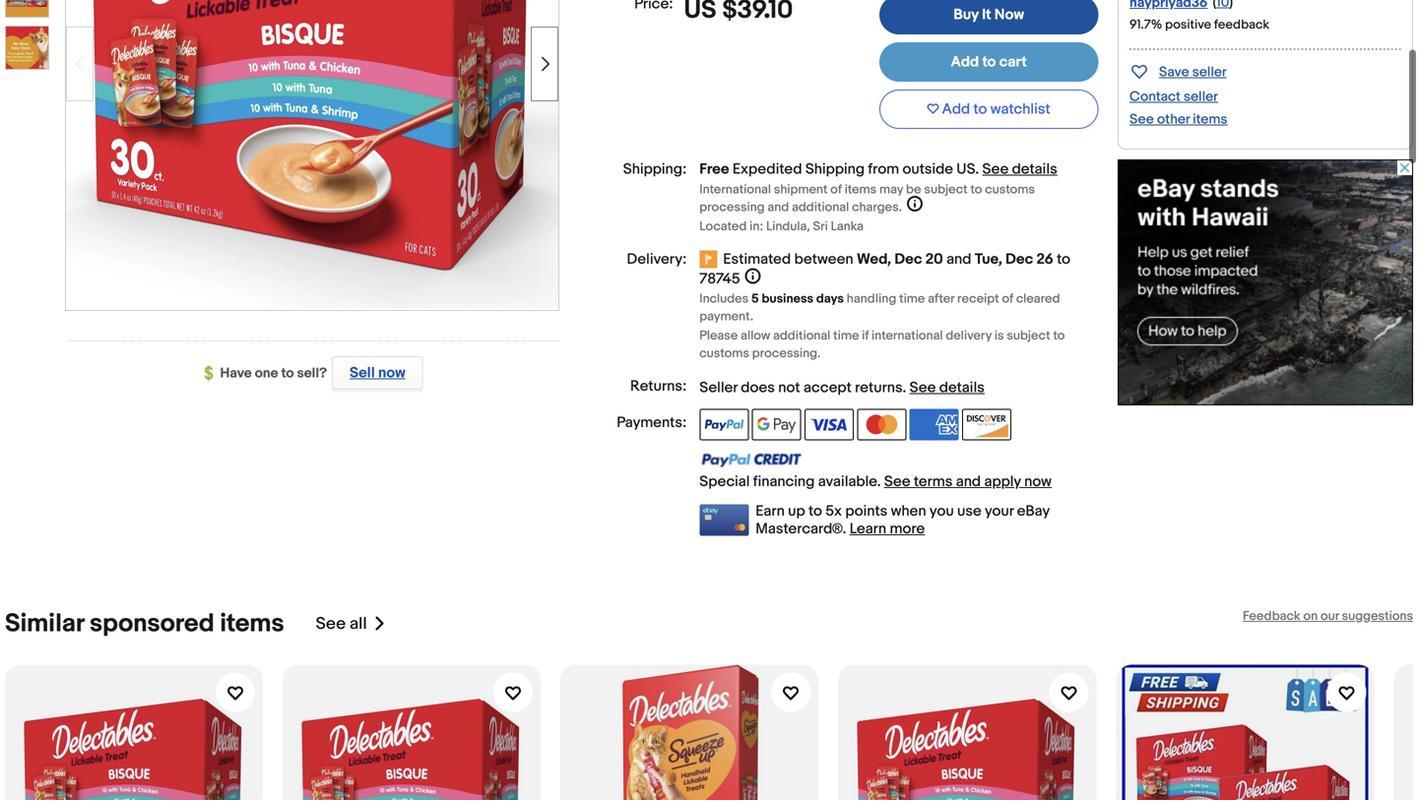 Task type: locate. For each thing, give the bounding box(es) containing it.
to down us
[[971, 182, 982, 198]]

1 vertical spatial seller
[[1184, 89, 1218, 105]]

estimated between wed, dec 20 and tue, dec 26 to 78745
[[700, 251, 1071, 288]]

items up 'charges.'
[[845, 182, 877, 198]]

26
[[1037, 251, 1054, 268]]

now right sell
[[378, 364, 406, 382]]

91.7%
[[1130, 17, 1163, 32]]

shipment
[[774, 182, 828, 198]]

now
[[995, 6, 1024, 24]]

of inside the international shipment of items may be subject to customs processing and additional charges.
[[831, 182, 842, 198]]

advertisement region
[[1118, 160, 1414, 406]]

customs inside please allow additional time if international delivery is subject to customs processing.
[[700, 346, 750, 362]]

additional inside please allow additional time if international delivery is subject to customs processing.
[[773, 329, 831, 344]]

0 vertical spatial seller
[[1193, 64, 1227, 81]]

to left cart
[[983, 53, 996, 71]]

up
[[788, 503, 805, 521]]

please
[[700, 329, 738, 344]]

1 vertical spatial customs
[[700, 346, 750, 362]]

details down watchlist
[[1012, 161, 1058, 178]]

to right '26' at the top
[[1057, 251, 1071, 268]]

save
[[1159, 64, 1190, 81]]

you
[[930, 503, 954, 521]]

located in: lindula, sri lanka
[[700, 219, 864, 234]]

add for add to cart
[[951, 53, 979, 71]]

add to cart
[[951, 53, 1027, 71]]

one
[[255, 365, 278, 382]]

5x
[[826, 503, 842, 521]]

2 horizontal spatial items
[[1193, 111, 1228, 128]]

buy it now link
[[880, 0, 1099, 34]]

0 vertical spatial see details link
[[983, 161, 1058, 178]]

0 horizontal spatial customs
[[700, 346, 750, 362]]

see down contact
[[1130, 111, 1154, 128]]

similar sponsored items
[[5, 609, 284, 640]]

1 vertical spatial time
[[833, 329, 859, 344]]

details up discover image
[[939, 379, 985, 397]]

returns
[[855, 379, 903, 397]]

time left if
[[833, 329, 859, 344]]

to right one
[[281, 365, 294, 382]]

seller
[[1193, 64, 1227, 81], [1184, 89, 1218, 105]]

items
[[1193, 111, 1228, 128], [845, 182, 877, 198], [220, 609, 284, 640]]

google pay image
[[752, 409, 801, 441]]

now up ebay
[[1025, 473, 1052, 491]]

and for wed,
[[947, 251, 972, 268]]

other
[[1157, 111, 1190, 128]]

be
[[906, 182, 922, 198]]

5
[[752, 292, 759, 307]]

dollar sign image
[[204, 366, 220, 382]]

0 vertical spatial customs
[[985, 182, 1035, 198]]

dec
[[895, 251, 922, 268], [1006, 251, 1034, 268]]

buy it now
[[954, 6, 1024, 24]]

0 vertical spatial time
[[899, 292, 925, 307]]

2 vertical spatial and
[[956, 473, 981, 491]]

0 horizontal spatial details
[[939, 379, 985, 397]]

picture 5 of 5 image
[[6, 27, 48, 69]]

charges.
[[852, 200, 902, 215]]

see details link up the american express 'image'
[[910, 379, 985, 397]]

0 horizontal spatial time
[[833, 329, 859, 344]]

1 vertical spatial .
[[903, 379, 907, 397]]

to left 5x at the bottom of the page
[[809, 503, 822, 521]]

to left watchlist
[[974, 101, 987, 118]]

additional up processing.
[[773, 329, 831, 344]]

see details link right us
[[983, 161, 1058, 178]]

main content containing buy it now
[[577, 0, 1101, 538]]

1 horizontal spatial of
[[1002, 292, 1014, 307]]

details
[[1012, 161, 1058, 178], [939, 379, 985, 397]]

1 vertical spatial subject
[[1007, 329, 1051, 344]]

1 horizontal spatial items
[[845, 182, 877, 198]]

2 vertical spatial items
[[220, 609, 284, 640]]

see left all
[[316, 614, 346, 635]]

add inside button
[[942, 101, 970, 118]]

seller inside button
[[1193, 64, 1227, 81]]

. up "master card" image
[[903, 379, 907, 397]]

please allow additional time if international delivery is subject to customs processing.
[[700, 329, 1065, 362]]

international
[[872, 329, 943, 344]]

estimated
[[723, 251, 791, 268]]

dec left '26' at the top
[[1006, 251, 1034, 268]]

1 vertical spatial and
[[947, 251, 972, 268]]

add down buy
[[951, 53, 979, 71]]

customs up tue,
[[985, 182, 1035, 198]]

1 horizontal spatial time
[[899, 292, 925, 307]]

items left see all text field
[[220, 609, 284, 640]]

picture 4 of 5 image
[[6, 0, 48, 17]]

1 vertical spatial details
[[939, 379, 985, 397]]

see up the american express 'image'
[[910, 379, 936, 397]]

0 horizontal spatial of
[[831, 182, 842, 198]]

add to watchlist
[[942, 101, 1051, 118]]

receipt
[[957, 292, 999, 307]]

now
[[378, 364, 406, 382], [1025, 473, 1052, 491]]

1 vertical spatial add
[[942, 101, 970, 118]]

points
[[845, 503, 888, 521]]

0 vertical spatial and
[[768, 200, 789, 215]]

of
[[831, 182, 842, 198], [1002, 292, 1014, 307]]

0 horizontal spatial dec
[[895, 251, 922, 268]]

to inside please allow additional time if international delivery is subject to customs processing.
[[1053, 329, 1065, 344]]

and up use
[[956, 473, 981, 491]]

additional up sri
[[792, 200, 849, 215]]

add down add to cart link on the right
[[942, 101, 970, 118]]

to down "cleared"
[[1053, 329, 1065, 344]]

and inside estimated between wed, dec 20 and tue, dec 26 to 78745
[[947, 251, 972, 268]]

to inside estimated between wed, dec 20 and tue, dec 26 to 78745
[[1057, 251, 1071, 268]]

time inside please allow additional time if international delivery is subject to customs processing.
[[833, 329, 859, 344]]

customs down please
[[700, 346, 750, 362]]

feedback
[[1243, 609, 1301, 625]]

0 vertical spatial of
[[831, 182, 842, 198]]

time left after
[[899, 292, 925, 307]]

1 vertical spatial of
[[1002, 292, 1014, 307]]

0 horizontal spatial now
[[378, 364, 406, 382]]

and
[[768, 200, 789, 215], [947, 251, 972, 268], [956, 473, 981, 491]]

includes
[[700, 292, 749, 307]]

1 horizontal spatial customs
[[985, 182, 1035, 198]]

20
[[926, 251, 943, 268]]

1 vertical spatial items
[[845, 182, 877, 198]]

learn
[[850, 521, 887, 538]]

accept
[[804, 379, 852, 397]]

main content
[[577, 0, 1101, 538]]

dec left 20
[[895, 251, 922, 268]]

0 vertical spatial items
[[1193, 111, 1228, 128]]

0 vertical spatial additional
[[792, 200, 849, 215]]

paypal credit image
[[700, 452, 802, 468]]

subject down outside
[[924, 182, 968, 198]]

1 horizontal spatial now
[[1025, 473, 1052, 491]]

returns:
[[630, 378, 687, 396]]

delivery:
[[627, 251, 687, 268]]

free expedited shipping from outside us . see details
[[700, 161, 1058, 178]]

seller down save seller
[[1184, 89, 1218, 105]]

sell
[[350, 364, 375, 382]]

of down the shipping
[[831, 182, 842, 198]]

customs
[[985, 182, 1035, 198], [700, 346, 750, 362]]

tue,
[[975, 251, 1003, 268]]

additional inside the international shipment of items may be subject to customs processing and additional charges.
[[792, 200, 849, 215]]

2 dec from the left
[[1006, 251, 1034, 268]]

1 vertical spatial additional
[[773, 329, 831, 344]]

see details link
[[983, 161, 1058, 178], [910, 379, 985, 397]]

seller right save
[[1193, 64, 1227, 81]]

lanka
[[831, 219, 864, 234]]

days
[[817, 292, 844, 307]]

1 horizontal spatial .
[[976, 161, 979, 178]]

to inside the international shipment of items may be subject to customs processing and additional charges.
[[971, 182, 982, 198]]

see
[[1130, 111, 1154, 128], [983, 161, 1009, 178], [910, 379, 936, 397], [884, 473, 911, 491], [316, 614, 346, 635]]

0 horizontal spatial subject
[[924, 182, 968, 198]]

sponsored
[[90, 609, 214, 640]]

0 vertical spatial add
[[951, 53, 979, 71]]

1 horizontal spatial dec
[[1006, 251, 1034, 268]]

lindula,
[[766, 219, 810, 234]]

0 vertical spatial .
[[976, 161, 979, 178]]

seller inside contact seller see other items
[[1184, 89, 1218, 105]]

0 vertical spatial subject
[[924, 182, 968, 198]]

items right other
[[1193, 111, 1228, 128]]

positive
[[1165, 17, 1212, 32]]

feedback on our suggestions link
[[1243, 609, 1414, 625]]

your
[[985, 503, 1014, 521]]

and up located in: lindula, sri lanka
[[768, 200, 789, 215]]

additional
[[792, 200, 849, 215], [773, 329, 831, 344]]

outside
[[903, 161, 953, 178]]

subject right is
[[1007, 329, 1051, 344]]

watchlist
[[991, 101, 1051, 118]]

similar
[[5, 609, 84, 640]]

it
[[982, 6, 991, 24]]

of right the receipt at the top of page
[[1002, 292, 1014, 307]]

have
[[220, 365, 252, 382]]

and right 20
[[947, 251, 972, 268]]

1 horizontal spatial details
[[1012, 161, 1058, 178]]

between
[[795, 251, 854, 268]]

0 vertical spatial details
[[1012, 161, 1058, 178]]

1 horizontal spatial subject
[[1007, 329, 1051, 344]]

1 vertical spatial now
[[1025, 473, 1052, 491]]

processing.
[[752, 346, 821, 362]]

0 horizontal spatial .
[[903, 379, 907, 397]]

. right outside
[[976, 161, 979, 178]]



Task type: vqa. For each thing, say whether or not it's contained in the screenshot.
the bottom the agents,
no



Task type: describe. For each thing, give the bounding box(es) containing it.
see inside contact seller see other items
[[1130, 111, 1154, 128]]

learn more
[[850, 521, 925, 538]]

0 horizontal spatial items
[[220, 609, 284, 640]]

shipping:
[[623, 161, 687, 178]]

available.
[[818, 473, 881, 491]]

us
[[957, 161, 976, 178]]

financing
[[753, 473, 815, 491]]

shipping
[[806, 161, 865, 178]]

to inside button
[[974, 101, 987, 118]]

seller
[[700, 379, 738, 397]]

buy
[[954, 6, 979, 24]]

seller for contact
[[1184, 89, 1218, 105]]

international
[[700, 182, 771, 198]]

on
[[1304, 609, 1318, 625]]

add for add to watchlist
[[942, 101, 970, 118]]

apply
[[985, 473, 1021, 491]]

1 vertical spatial see details link
[[910, 379, 985, 397]]

payment.
[[700, 309, 754, 325]]

see all link
[[316, 609, 387, 640]]

handling
[[847, 292, 897, 307]]

seller does not accept returns . see details
[[700, 379, 985, 397]]

See all text field
[[316, 614, 367, 635]]

feedback
[[1214, 17, 1270, 32]]

have one to sell?
[[220, 365, 327, 382]]

after
[[928, 292, 955, 307]]

all
[[350, 614, 367, 635]]

and inside the international shipment of items may be subject to customs processing and additional charges.
[[768, 200, 789, 215]]

sell now link
[[327, 357, 423, 390]]

see inside see all link
[[316, 614, 346, 635]]

earn up to 5x points when you use your ebay mastercard®.
[[756, 503, 1050, 538]]

located
[[700, 219, 747, 234]]

if
[[862, 329, 869, 344]]

from
[[868, 161, 900, 178]]

mastercard®.
[[756, 521, 846, 538]]

american express image
[[910, 409, 959, 441]]

items inside the international shipment of items may be subject to customs processing and additional charges.
[[845, 182, 877, 198]]

cart
[[1000, 53, 1027, 71]]

see terms and apply now link
[[884, 473, 1052, 491]]

paypal image
[[700, 409, 749, 441]]

includes 5 business days
[[700, 292, 844, 307]]

ebay
[[1017, 503, 1050, 521]]

in:
[[750, 219, 764, 234]]

add to watchlist button
[[880, 90, 1099, 129]]

business
[[762, 292, 814, 307]]

to inside earn up to 5x points when you use your ebay mastercard®.
[[809, 503, 822, 521]]

sri
[[813, 219, 828, 234]]

payments:
[[617, 414, 687, 432]]

contact seller link
[[1130, 89, 1218, 105]]

visa image
[[805, 409, 854, 441]]

see up when
[[884, 473, 911, 491]]

not
[[778, 379, 800, 397]]

91.7% positive feedback
[[1130, 17, 1270, 32]]

sell now
[[350, 364, 406, 382]]

contact
[[1130, 89, 1181, 105]]

hartz delectables bisque lickable wet cat treats variety pack, 30 count - picture 1 of 5 image
[[66, 0, 559, 308]]

master card image
[[857, 409, 907, 441]]

see right us
[[983, 161, 1009, 178]]

more
[[890, 521, 925, 538]]

terms
[[914, 473, 953, 491]]

processing
[[700, 200, 765, 215]]

allow
[[741, 329, 771, 344]]

save seller button
[[1130, 60, 1227, 83]]

wed,
[[857, 251, 891, 268]]

expedited
[[733, 161, 802, 178]]

see all
[[316, 614, 367, 635]]

save seller
[[1159, 64, 1227, 81]]

1 dec from the left
[[895, 251, 922, 268]]

now inside main content
[[1025, 473, 1052, 491]]

our
[[1321, 609, 1339, 625]]

special
[[700, 473, 750, 491]]

cleared
[[1016, 292, 1060, 307]]

see other items link
[[1130, 111, 1228, 128]]

delivery
[[946, 329, 992, 344]]

learn more link
[[850, 521, 925, 538]]

and for available.
[[956, 473, 981, 491]]

feedback on our suggestions
[[1243, 609, 1414, 625]]

subject inside please allow additional time if international delivery is subject to customs processing.
[[1007, 329, 1051, 344]]

items inside contact seller see other items
[[1193, 111, 1228, 128]]

contact seller see other items
[[1130, 89, 1228, 128]]

add to cart link
[[880, 42, 1099, 82]]

seller for save
[[1193, 64, 1227, 81]]

does
[[741, 379, 775, 397]]

ebay mastercard image
[[700, 505, 749, 536]]

sell?
[[297, 365, 327, 382]]

of inside handling time after receipt of cleared payment.
[[1002, 292, 1014, 307]]

special financing available. see terms and apply now
[[700, 473, 1052, 491]]

subject inside the international shipment of items may be subject to customs processing and additional charges.
[[924, 182, 968, 198]]

78745
[[700, 270, 740, 288]]

suggestions
[[1342, 609, 1414, 625]]

use
[[957, 503, 982, 521]]

may
[[880, 182, 903, 198]]

0 vertical spatial now
[[378, 364, 406, 382]]

delivery alert flag image
[[700, 251, 723, 270]]

discover image
[[963, 409, 1012, 441]]

free
[[700, 161, 729, 178]]

customs inside the international shipment of items may be subject to customs processing and additional charges.
[[985, 182, 1035, 198]]

is
[[995, 329, 1004, 344]]

time inside handling time after receipt of cleared payment.
[[899, 292, 925, 307]]

handling time after receipt of cleared payment.
[[700, 292, 1060, 325]]

earn
[[756, 503, 785, 521]]



